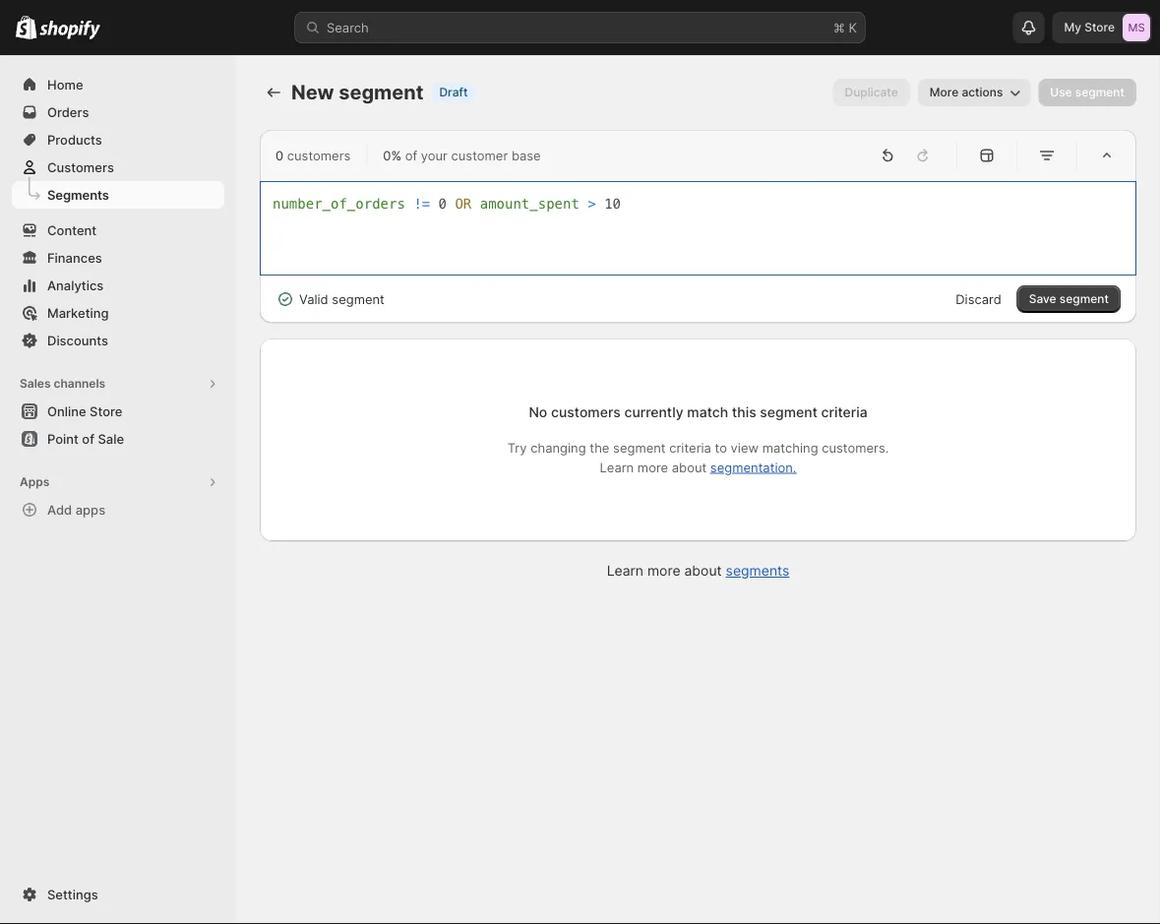 Task type: describe. For each thing, give the bounding box(es) containing it.
customers for no
[[551, 404, 621, 421]]

apps
[[20, 475, 49, 489]]

0 customers
[[276, 148, 351, 163]]

customers for 0
[[287, 148, 351, 163]]

search
[[327, 20, 369, 35]]

my
[[1065, 20, 1082, 34]]

⌘ k
[[834, 20, 858, 35]]

online
[[47, 404, 86, 419]]

valid segment
[[299, 291, 385, 307]]

match
[[688, 404, 729, 421]]

redo image
[[914, 146, 933, 165]]

shopify image
[[16, 15, 37, 39]]

point of sale link
[[12, 425, 224, 453]]

k
[[849, 20, 858, 35]]

add
[[47, 502, 72, 517]]

segment for valid segment
[[332, 291, 385, 307]]

apps
[[76, 502, 105, 517]]

orders
[[47, 104, 89, 120]]

duplicate
[[845, 85, 899, 99]]

sales channels
[[20, 377, 105, 391]]

content link
[[12, 217, 224, 244]]

use
[[1051, 85, 1073, 99]]

segments link
[[12, 181, 224, 209]]

no
[[529, 404, 548, 421]]

learn inside try changing the segment criteria to view matching customers. learn more about
[[600, 460, 634, 475]]

content
[[47, 223, 97, 238]]

home
[[47, 77, 83, 92]]

1 vertical spatial about
[[685, 563, 722, 579]]

no customers currently match this segment criteria
[[529, 404, 868, 421]]

segment for save segment
[[1060, 292, 1110, 306]]

your
[[421, 148, 448, 163]]

analytics link
[[12, 272, 224, 299]]

segmentation.
[[711, 460, 797, 475]]

marketing link
[[12, 299, 224, 327]]

settings
[[47, 887, 98, 902]]

sale
[[98, 431, 124, 446]]

products
[[47, 132, 102, 147]]

⌘
[[834, 20, 846, 35]]

new
[[291, 80, 334, 104]]

my store
[[1065, 20, 1116, 34]]

segment inside try changing the segment criteria to view matching customers. learn more about
[[613, 440, 666, 455]]

try
[[508, 440, 527, 455]]

segments
[[726, 563, 790, 579]]

segmentation. link
[[711, 460, 797, 475]]

use segment button
[[1039, 79, 1137, 106]]

the
[[590, 440, 610, 455]]

sales channels button
[[12, 370, 224, 398]]

To create a segment, choose a template or apply a filter. text field
[[273, 194, 1124, 263]]

orders link
[[12, 98, 224, 126]]

marketing
[[47, 305, 109, 320]]

to
[[715, 440, 728, 455]]

channels
[[54, 377, 105, 391]]

criteria inside try changing the segment criteria to view matching customers. learn more about
[[670, 440, 712, 455]]

customer
[[451, 148, 508, 163]]

add apps button
[[12, 496, 224, 524]]

store for my store
[[1085, 20, 1116, 34]]

shopify image
[[40, 20, 101, 40]]

save
[[1030, 292, 1057, 306]]

0% of your customer base
[[383, 148, 541, 163]]

settings link
[[12, 881, 224, 909]]

finances
[[47, 250, 102, 265]]

discounts link
[[12, 327, 224, 354]]

Editor field
[[273, 194, 1124, 263]]

0
[[276, 148, 284, 163]]

discard
[[956, 291, 1002, 307]]



Task type: vqa. For each thing, say whether or not it's contained in the screenshot.
actions on the right of the page
yes



Task type: locate. For each thing, give the bounding box(es) containing it.
segment right valid
[[332, 291, 385, 307]]

segments
[[47, 187, 109, 202]]

customers
[[47, 159, 114, 175]]

of for sale
[[82, 431, 94, 446]]

customers right 0
[[287, 148, 351, 163]]

segment right save
[[1060, 292, 1110, 306]]

0%
[[383, 148, 402, 163]]

duplicate button
[[833, 79, 911, 106]]

1 horizontal spatial criteria
[[822, 404, 868, 421]]

1 horizontal spatial of
[[405, 148, 418, 163]]

try changing the segment criteria to view matching customers. learn more about
[[508, 440, 889, 475]]

more actions
[[930, 85, 1004, 99]]

save segment button
[[1018, 286, 1121, 313]]

this
[[732, 404, 757, 421]]

1 vertical spatial more
[[648, 563, 681, 579]]

add apps
[[47, 502, 105, 517]]

0 vertical spatial customers
[[287, 148, 351, 163]]

point of sale
[[47, 431, 124, 446]]

more
[[930, 85, 959, 99]]

1 vertical spatial criteria
[[670, 440, 712, 455]]

point of sale button
[[0, 425, 236, 453]]

analytics
[[47, 278, 104, 293]]

sales
[[20, 377, 51, 391]]

more actions button
[[918, 79, 1031, 106]]

criteria left to
[[670, 440, 712, 455]]

customers.
[[822, 440, 889, 455]]

about
[[672, 460, 707, 475], [685, 563, 722, 579]]

segment
[[339, 80, 424, 104], [1076, 85, 1125, 99], [332, 291, 385, 307], [1060, 292, 1110, 306], [760, 404, 818, 421], [613, 440, 666, 455]]

about down no customers currently match this segment criteria
[[672, 460, 707, 475]]

base
[[512, 148, 541, 163]]

1 vertical spatial learn
[[607, 563, 644, 579]]

new segment
[[291, 80, 424, 104]]

segment up 'matching'
[[760, 404, 818, 421]]

about inside try changing the segment criteria to view matching customers. learn more about
[[672, 460, 707, 475]]

online store button
[[0, 398, 236, 425]]

segment right use
[[1076, 85, 1125, 99]]

segment up "0%" at the left top of the page
[[339, 80, 424, 104]]

valid
[[299, 291, 329, 307]]

store
[[1085, 20, 1116, 34], [90, 404, 122, 419]]

0 horizontal spatial criteria
[[670, 440, 712, 455]]

0 vertical spatial more
[[638, 460, 669, 475]]

segments link
[[726, 563, 790, 579]]

learn more about segments
[[607, 563, 790, 579]]

draft
[[440, 85, 468, 99]]

more down currently
[[638, 460, 669, 475]]

store right my
[[1085, 20, 1116, 34]]

finances link
[[12, 244, 224, 272]]

segment down currently
[[613, 440, 666, 455]]

valid segment alert
[[260, 276, 401, 323]]

store for online store
[[90, 404, 122, 419]]

online store link
[[12, 398, 224, 425]]

1 vertical spatial of
[[82, 431, 94, 446]]

segment for new segment
[[339, 80, 424, 104]]

0 horizontal spatial store
[[90, 404, 122, 419]]

of
[[405, 148, 418, 163], [82, 431, 94, 446]]

discard button
[[944, 286, 1014, 313]]

learn
[[600, 460, 634, 475], [607, 563, 644, 579]]

matching
[[763, 440, 819, 455]]

home link
[[12, 71, 224, 98]]

segment inside alert
[[332, 291, 385, 307]]

criteria up customers.
[[822, 404, 868, 421]]

of for your
[[405, 148, 418, 163]]

my store image
[[1123, 14, 1151, 41]]

currently
[[625, 404, 684, 421]]

online store
[[47, 404, 122, 419]]

0 horizontal spatial of
[[82, 431, 94, 446]]

0 vertical spatial store
[[1085, 20, 1116, 34]]

customers link
[[12, 154, 224, 181]]

more left segments
[[648, 563, 681, 579]]

save segment
[[1030, 292, 1110, 306]]

more inside try changing the segment criteria to view matching customers. learn more about
[[638, 460, 669, 475]]

about left segments
[[685, 563, 722, 579]]

store inside button
[[90, 404, 122, 419]]

discounts
[[47, 333, 108, 348]]

0 horizontal spatial customers
[[287, 148, 351, 163]]

use segment
[[1051, 85, 1125, 99]]

products link
[[12, 126, 224, 154]]

1 vertical spatial customers
[[551, 404, 621, 421]]

of left sale
[[82, 431, 94, 446]]

changing
[[531, 440, 586, 455]]

criteria
[[822, 404, 868, 421], [670, 440, 712, 455]]

of inside button
[[82, 431, 94, 446]]

customers up the
[[551, 404, 621, 421]]

0 vertical spatial criteria
[[822, 404, 868, 421]]

1 horizontal spatial customers
[[551, 404, 621, 421]]

0 vertical spatial about
[[672, 460, 707, 475]]

0 vertical spatial of
[[405, 148, 418, 163]]

of right "0%" at the left top of the page
[[405, 148, 418, 163]]

customers
[[287, 148, 351, 163], [551, 404, 621, 421]]

apps button
[[12, 469, 224, 496]]

store up sale
[[90, 404, 122, 419]]

point
[[47, 431, 79, 446]]

actions
[[962, 85, 1004, 99]]

view
[[731, 440, 759, 455]]

1 horizontal spatial store
[[1085, 20, 1116, 34]]

segment for use segment
[[1076, 85, 1125, 99]]

0 vertical spatial learn
[[600, 460, 634, 475]]

more
[[638, 460, 669, 475], [648, 563, 681, 579]]

1 vertical spatial store
[[90, 404, 122, 419]]



